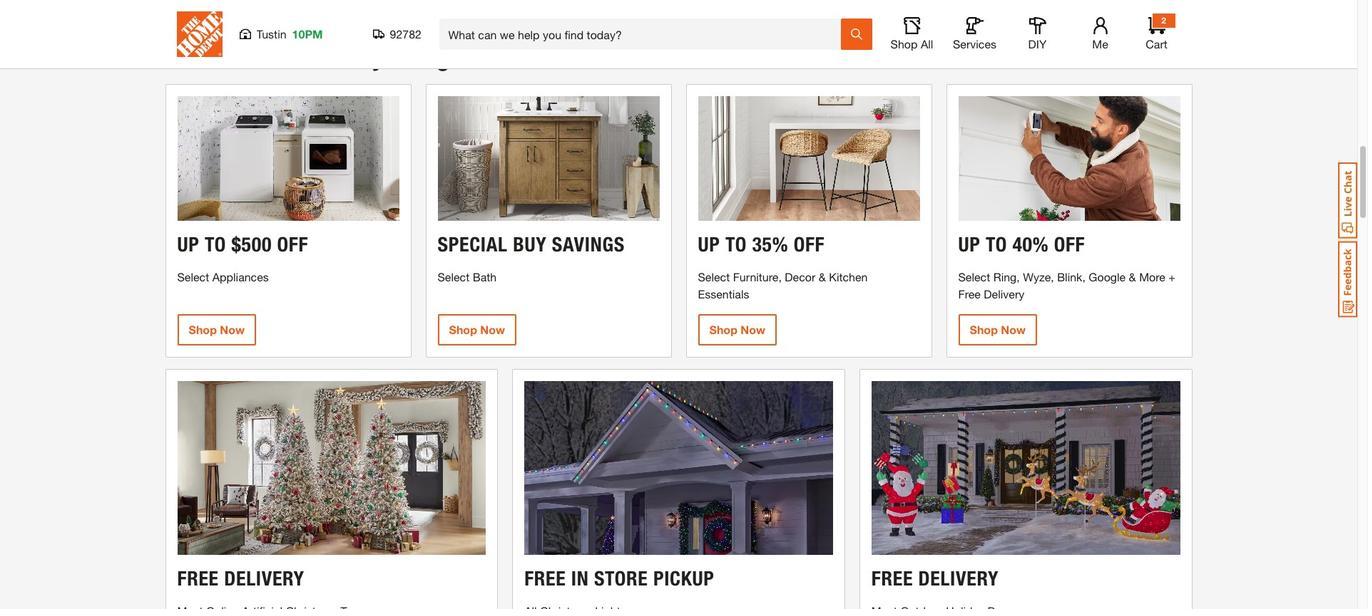Task type: locate. For each thing, give the bounding box(es) containing it.
to for $500
[[205, 233, 226, 257]]

off
[[277, 233, 308, 257], [794, 233, 825, 257], [1054, 233, 1085, 257]]

3 shop now link from the left
[[698, 315, 777, 346]]

2 select from the left
[[438, 271, 470, 284]]

now
[[220, 323, 245, 337], [480, 323, 505, 337], [741, 323, 766, 337], [1001, 323, 1026, 337]]

0 horizontal spatial image for free delivery image
[[177, 382, 486, 555]]

2 delivery from the left
[[919, 567, 999, 591]]

to for 40%
[[986, 233, 1007, 257]]

select for up to $500 off
[[177, 271, 209, 284]]

shop now link for up to $500 off
[[177, 315, 256, 346]]

off for up to 40% off
[[1054, 233, 1085, 257]]

0 horizontal spatial off
[[277, 233, 308, 257]]

off up blink,
[[1054, 233, 1085, 257]]

shop now down select appliances at the left of the page
[[189, 323, 245, 337]]

1 off from the left
[[277, 233, 308, 257]]

select inside select ring, wyze, blink, google & more + free delivery
[[958, 271, 990, 284]]

select for special buy savings
[[438, 271, 470, 284]]

image for free in store pickup image
[[524, 382, 833, 555]]

4 shop now link from the left
[[958, 315, 1037, 346]]

savings
[[552, 233, 625, 257]]

shop now down 'essentials'
[[709, 323, 766, 337]]

now down bath
[[480, 323, 505, 337]]

4 select from the left
[[958, 271, 990, 284]]

select
[[177, 271, 209, 284], [438, 271, 470, 284], [698, 271, 730, 284], [958, 271, 990, 284]]

2 shop now from the left
[[449, 323, 505, 337]]

1 & from the left
[[819, 271, 826, 284]]

2 horizontal spatial up
[[958, 233, 981, 257]]

1 free from the left
[[177, 567, 219, 591]]

1 horizontal spatial up
[[698, 233, 720, 257]]

select inside 'select furniture, decor & kitchen essentials'
[[698, 271, 730, 284]]

0 horizontal spatial free
[[177, 567, 219, 591]]

tustin
[[256, 27, 287, 41]]

shop now link down 'essentials'
[[698, 315, 777, 346]]

put a bow on holiday doing
[[165, 46, 450, 72]]

shop now down bath
[[449, 323, 505, 337]]

now for 40%
[[1001, 323, 1026, 337]]

to up ring,
[[986, 233, 1007, 257]]

shop now link
[[177, 315, 256, 346], [438, 315, 517, 346], [698, 315, 777, 346], [958, 315, 1037, 346]]

off up decor
[[794, 233, 825, 257]]

in
[[571, 567, 589, 591]]

up to 35% off
[[698, 233, 825, 257]]

1 horizontal spatial &
[[1129, 271, 1136, 284]]

shop now link down select appliances at the left of the page
[[177, 315, 256, 346]]

3 shop now from the left
[[709, 323, 766, 337]]

1 select from the left
[[177, 271, 209, 284]]

up up free at top
[[958, 233, 981, 257]]

3 to from the left
[[986, 233, 1007, 257]]

free delivery for first image for free delivery
[[177, 567, 305, 591]]

shop down select appliances at the left of the page
[[189, 323, 217, 337]]

up up 'essentials'
[[698, 233, 720, 257]]

image for up to $500 off image
[[177, 96, 399, 221]]

0 horizontal spatial free delivery
[[177, 567, 305, 591]]

free delivery
[[177, 567, 305, 591], [872, 567, 999, 591]]

3 free from the left
[[872, 567, 913, 591]]

2 now from the left
[[480, 323, 505, 337]]

essentials
[[698, 288, 749, 301]]

appliances
[[212, 271, 269, 284]]

bow
[[224, 46, 269, 72]]

free in store pickup
[[524, 567, 714, 591]]

all
[[921, 37, 933, 51]]

off for up to $500 off
[[277, 233, 308, 257]]

shop
[[891, 37, 918, 51], [189, 323, 217, 337], [449, 323, 477, 337], [709, 323, 738, 337], [970, 323, 998, 337]]

off right $500
[[277, 233, 308, 257]]

0 horizontal spatial to
[[205, 233, 226, 257]]

1 horizontal spatial free
[[524, 567, 566, 591]]

select appliances
[[177, 271, 269, 284]]

select left appliances
[[177, 271, 209, 284]]

1 shop now link from the left
[[177, 315, 256, 346]]

now for savings
[[480, 323, 505, 337]]

2 horizontal spatial free
[[872, 567, 913, 591]]

2 horizontal spatial off
[[1054, 233, 1085, 257]]

2 off from the left
[[794, 233, 825, 257]]

to
[[205, 233, 226, 257], [725, 233, 747, 257], [986, 233, 1007, 257]]

1 horizontal spatial delivery
[[919, 567, 999, 591]]

delivery
[[224, 567, 305, 591], [919, 567, 999, 591]]

1 up from the left
[[177, 233, 199, 257]]

1 delivery from the left
[[224, 567, 305, 591]]

pickup
[[653, 567, 714, 591]]

3 select from the left
[[698, 271, 730, 284]]

3 up from the left
[[958, 233, 981, 257]]

shop now link down bath
[[438, 315, 517, 346]]

now down appliances
[[220, 323, 245, 337]]

1 horizontal spatial image for free delivery image
[[872, 382, 1180, 555]]

3 off from the left
[[1054, 233, 1085, 257]]

1 to from the left
[[205, 233, 226, 257]]

select furniture, decor & kitchen essentials
[[698, 271, 868, 301]]

select up 'essentials'
[[698, 271, 730, 284]]

delivery for first image for free delivery
[[224, 567, 305, 591]]

diy button
[[1015, 17, 1060, 51]]

1 horizontal spatial to
[[725, 233, 747, 257]]

now down delivery
[[1001, 323, 1026, 337]]

0 horizontal spatial &
[[819, 271, 826, 284]]

1 free delivery from the left
[[177, 567, 305, 591]]

up
[[177, 233, 199, 257], [698, 233, 720, 257], [958, 233, 981, 257]]

a
[[206, 46, 218, 72]]

select left bath
[[438, 271, 470, 284]]

2 up from the left
[[698, 233, 720, 257]]

0 horizontal spatial delivery
[[224, 567, 305, 591]]

now for 35%
[[741, 323, 766, 337]]

delivery for first image for free delivery from the right
[[919, 567, 999, 591]]

shop down 'essentials'
[[709, 323, 738, 337]]

me button
[[1078, 17, 1123, 51]]

2 horizontal spatial to
[[986, 233, 1007, 257]]

2 free from the left
[[524, 567, 566, 591]]

off for up to 35% off
[[794, 233, 825, 257]]

shop now link down delivery
[[958, 315, 1037, 346]]

92782 button
[[373, 27, 422, 41]]

free for image for free in store pickup
[[524, 567, 566, 591]]

shop down free at top
[[970, 323, 998, 337]]

put
[[165, 46, 200, 72]]

shop now down delivery
[[970, 323, 1026, 337]]

shop all
[[891, 37, 933, 51]]

to left 35%
[[725, 233, 747, 257]]

shop for up to $500 off
[[189, 323, 217, 337]]

& left the more
[[1129, 271, 1136, 284]]

2 & from the left
[[1129, 271, 1136, 284]]

shop now
[[189, 323, 245, 337], [449, 323, 505, 337], [709, 323, 766, 337], [970, 323, 1026, 337]]

1 horizontal spatial free delivery
[[872, 567, 999, 591]]

2 free delivery from the left
[[872, 567, 999, 591]]

shop now for up to $500 off
[[189, 323, 245, 337]]

up up select appliances at the left of the page
[[177, 233, 199, 257]]

store
[[594, 567, 648, 591]]

1 horizontal spatial off
[[794, 233, 825, 257]]

select up free at top
[[958, 271, 990, 284]]

services
[[953, 37, 997, 51]]

shop now for up to 35% off
[[709, 323, 766, 337]]

1 shop now from the left
[[189, 323, 245, 337]]

the home depot logo image
[[177, 11, 222, 57]]

&
[[819, 271, 826, 284], [1129, 271, 1136, 284]]

shop inside shop all button
[[891, 37, 918, 51]]

4 now from the left
[[1001, 323, 1026, 337]]

& right decor
[[819, 271, 826, 284]]

2 shop now link from the left
[[438, 315, 517, 346]]

now down 'essentials'
[[741, 323, 766, 337]]

free for first image for free delivery from the right
[[872, 567, 913, 591]]

$500
[[231, 233, 272, 257]]

4 shop now from the left
[[970, 323, 1026, 337]]

to up select appliances at the left of the page
[[205, 233, 226, 257]]

shop down select bath
[[449, 323, 477, 337]]

special
[[438, 233, 508, 257]]

2 to from the left
[[725, 233, 747, 257]]

shop left the all
[[891, 37, 918, 51]]

0 horizontal spatial up
[[177, 233, 199, 257]]

shop for special buy savings
[[449, 323, 477, 337]]

cart
[[1146, 37, 1168, 51]]

image for free delivery image
[[177, 382, 486, 555], [872, 382, 1180, 555]]

3 now from the left
[[741, 323, 766, 337]]

feedback link image
[[1338, 241, 1358, 318]]

free
[[177, 567, 219, 591], [524, 567, 566, 591], [872, 567, 913, 591]]

select bath
[[438, 271, 497, 284]]

1 now from the left
[[220, 323, 245, 337]]



Task type: describe. For each thing, give the bounding box(es) containing it.
up for up to $500 off
[[177, 233, 199, 257]]

1 image for free delivery image from the left
[[177, 382, 486, 555]]

+
[[1169, 271, 1176, 284]]

now for $500
[[220, 323, 245, 337]]

& inside 'select furniture, decor & kitchen essentials'
[[819, 271, 826, 284]]

blink,
[[1057, 271, 1086, 284]]

up to $500 off
[[177, 233, 308, 257]]

free for first image for free delivery
[[177, 567, 219, 591]]

more
[[1139, 271, 1166, 284]]

diy
[[1028, 37, 1047, 51]]

select for up to 35% off
[[698, 271, 730, 284]]

bath
[[473, 271, 497, 284]]

What can we help you find today? search field
[[448, 19, 840, 49]]

shop for up to 40% off
[[970, 323, 998, 337]]

buy
[[513, 233, 547, 257]]

doing
[[389, 46, 450, 72]]

on
[[275, 46, 301, 72]]

shop now for up to 40% off
[[970, 323, 1026, 337]]

wyze,
[[1023, 271, 1054, 284]]

image for up to 40% off image
[[958, 96, 1180, 221]]

free
[[958, 288, 981, 301]]

shop now link for up to 35% off
[[698, 315, 777, 346]]

image for special buy savings image
[[438, 96, 660, 221]]

decor
[[785, 271, 816, 284]]

services button
[[952, 17, 998, 51]]

shop now for special buy savings
[[449, 323, 505, 337]]

up for up to 40% off
[[958, 233, 981, 257]]

delivery
[[984, 288, 1025, 301]]

kitchen
[[829, 271, 868, 284]]

& inside select ring, wyze, blink, google & more + free delivery
[[1129, 271, 1136, 284]]

up to 40% off
[[958, 233, 1085, 257]]

holiday
[[307, 46, 384, 72]]

select ring, wyze, blink, google & more + free delivery
[[958, 271, 1176, 301]]

ring,
[[994, 271, 1020, 284]]

image for up to 35% off image
[[698, 96, 920, 221]]

special buy savings
[[438, 233, 625, 257]]

live chat image
[[1338, 163, 1358, 239]]

shop now link for special buy savings
[[438, 315, 517, 346]]

10pm
[[292, 27, 323, 41]]

cart 2
[[1146, 15, 1168, 51]]

2 image for free delivery image from the left
[[872, 382, 1180, 555]]

2
[[1162, 15, 1166, 26]]

to for 35%
[[725, 233, 747, 257]]

free delivery for first image for free delivery from the right
[[872, 567, 999, 591]]

shop all button
[[889, 17, 935, 51]]

google
[[1089, 271, 1126, 284]]

35%
[[752, 233, 788, 257]]

furniture,
[[733, 271, 782, 284]]

me
[[1092, 37, 1108, 51]]

select for up to 40% off
[[958, 271, 990, 284]]

40%
[[1013, 233, 1049, 257]]

shop for up to 35% off
[[709, 323, 738, 337]]

up for up to 35% off
[[698, 233, 720, 257]]

tustin 10pm
[[256, 27, 323, 41]]

shop now link for up to 40% off
[[958, 315, 1037, 346]]

92782
[[390, 27, 422, 41]]



Task type: vqa. For each thing, say whether or not it's contained in the screenshot.
middle OFF
yes



